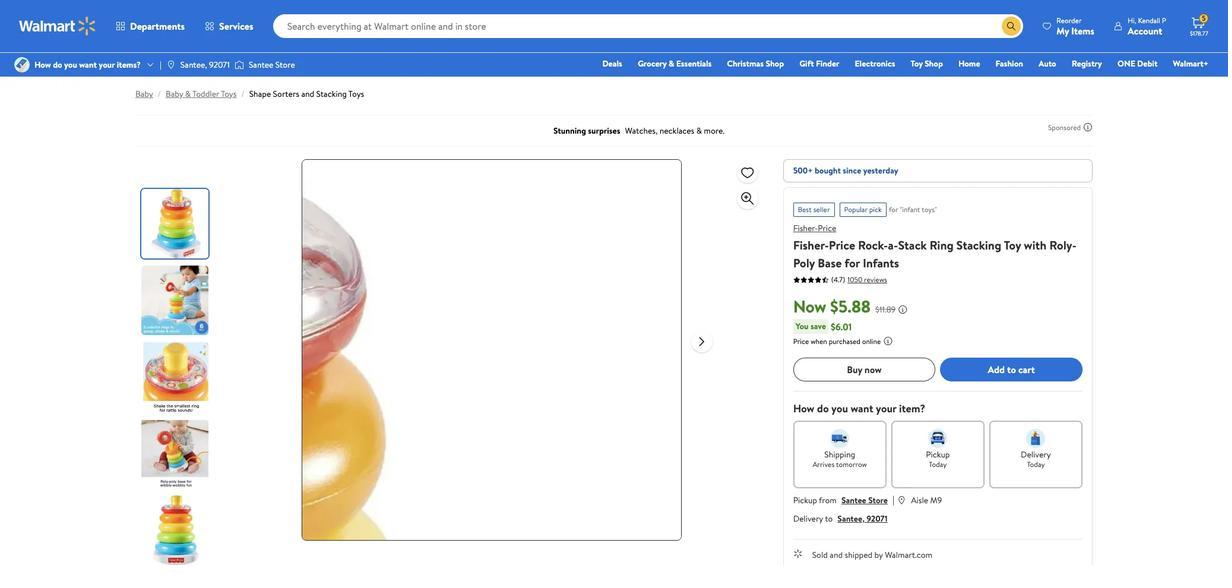 Task type: locate. For each thing, give the bounding box(es) containing it.
toy
[[911, 58, 923, 70], [1004, 237, 1022, 253]]

2 shop from the left
[[925, 58, 943, 70]]

0 vertical spatial and
[[301, 88, 314, 100]]

0 vertical spatial |
[[160, 59, 162, 71]]

(4.7) 1050 reviews
[[832, 274, 888, 285]]

& right grocery
[[669, 58, 675, 70]]

add
[[988, 363, 1005, 376]]

0 vertical spatial 92071
[[209, 59, 230, 71]]

your
[[99, 59, 115, 71], [876, 401, 897, 416]]

essentials
[[677, 58, 712, 70]]

1 horizontal spatial to
[[1008, 363, 1017, 376]]

1 vertical spatial you
[[832, 401, 849, 416]]

/ right 'baby' link
[[158, 88, 161, 100]]

2 today from the left
[[1028, 459, 1045, 469]]

92071 down santee store button
[[867, 513, 888, 525]]

want down buy now button
[[851, 401, 874, 416]]

to left cart
[[1008, 363, 1017, 376]]

2 vertical spatial price
[[794, 336, 809, 346]]

1 vertical spatial store
[[869, 494, 888, 506]]

gift finder
[[800, 58, 840, 70]]

1 horizontal spatial how
[[794, 401, 815, 416]]

christmas
[[727, 58, 764, 70]]

price when purchased online
[[794, 336, 881, 346]]

0 horizontal spatial delivery
[[794, 513, 824, 525]]

0 vertical spatial stacking
[[316, 88, 347, 100]]

0 horizontal spatial do
[[53, 59, 62, 71]]

1 / from the left
[[158, 88, 161, 100]]

0 vertical spatial you
[[64, 59, 77, 71]]

1 horizontal spatial baby
[[166, 88, 183, 100]]

today down intent image for delivery
[[1028, 459, 1045, 469]]

price up base
[[829, 237, 856, 253]]

for up 1050
[[845, 255, 860, 271]]

1 vertical spatial want
[[851, 401, 874, 416]]

santee,
[[181, 59, 207, 71], [838, 513, 865, 525]]

|
[[160, 59, 162, 71], [893, 493, 895, 506]]

price down you
[[794, 336, 809, 346]]

how up the arrives
[[794, 401, 815, 416]]

today for pickup
[[929, 459, 947, 469]]

your left item?
[[876, 401, 897, 416]]

1 vertical spatial your
[[876, 401, 897, 416]]

1 horizontal spatial  image
[[166, 60, 176, 70]]

your for items?
[[99, 59, 115, 71]]

1 horizontal spatial delivery
[[1021, 449, 1052, 460]]

toy inside 'link'
[[911, 58, 923, 70]]

0 horizontal spatial want
[[79, 59, 97, 71]]

0 horizontal spatial santee
[[249, 59, 274, 71]]

1 vertical spatial delivery
[[794, 513, 824, 525]]

fisher-price rock-a-stack ring stacking toy with roly-poly base for infants - image 4 of 6 image
[[141, 419, 211, 488]]

1 horizontal spatial want
[[851, 401, 874, 416]]

infants
[[863, 255, 900, 271]]

your left items?
[[99, 59, 115, 71]]

baby right 'baby' link
[[166, 88, 183, 100]]

 image left santee, 92071
[[166, 60, 176, 70]]

1 horizontal spatial |
[[893, 493, 895, 506]]

want left items?
[[79, 59, 97, 71]]

1050 reviews link
[[846, 274, 888, 284]]

2 / from the left
[[242, 88, 245, 100]]

since
[[843, 165, 862, 176]]

0 horizontal spatial your
[[99, 59, 115, 71]]

1 vertical spatial stacking
[[957, 237, 1002, 253]]

1 shop from the left
[[766, 58, 784, 70]]

/ left shape
[[242, 88, 245, 100]]

for
[[889, 204, 899, 214], [845, 255, 860, 271]]

you
[[64, 59, 77, 71], [832, 401, 849, 416]]

hi,
[[1128, 15, 1137, 25]]

add to favorites list, fisher-price rock-a-stack ring stacking toy with roly-poly base for infants image
[[741, 165, 755, 180]]

do down walmart "image"
[[53, 59, 62, 71]]

items
[[1072, 24, 1095, 37]]

now
[[794, 295, 827, 318]]

gift
[[800, 58, 814, 70]]

2 fisher- from the top
[[794, 237, 829, 253]]

0 horizontal spatial pickup
[[794, 494, 818, 506]]

0 vertical spatial santee,
[[181, 59, 207, 71]]

0 horizontal spatial to
[[825, 513, 833, 525]]

next media item image
[[695, 334, 709, 348]]

pickup left "from"
[[794, 494, 818, 506]]

add to cart
[[988, 363, 1035, 376]]

1 horizontal spatial pickup
[[926, 449, 950, 460]]

1 horizontal spatial toy
[[1004, 237, 1022, 253]]

1 vertical spatial how
[[794, 401, 815, 416]]

auto
[[1039, 58, 1057, 70]]

sold
[[813, 549, 828, 561]]

0 vertical spatial do
[[53, 59, 62, 71]]

pickup
[[926, 449, 950, 460], [794, 494, 818, 506]]

1 vertical spatial to
[[825, 513, 833, 525]]

0 horizontal spatial you
[[64, 59, 77, 71]]

pickup from santee store |
[[794, 493, 895, 506]]

pickup down intent image for pickup
[[926, 449, 950, 460]]

how for how do you want your items?
[[34, 59, 51, 71]]

1 horizontal spatial toys
[[349, 88, 364, 100]]

deals
[[603, 58, 623, 70]]

0 vertical spatial fisher-
[[794, 222, 818, 234]]

fashion link
[[991, 57, 1029, 70]]

fisher- down fisher-price link
[[794, 237, 829, 253]]

today
[[929, 459, 947, 469], [1028, 459, 1045, 469]]

0 horizontal spatial and
[[301, 88, 314, 100]]

0 vertical spatial to
[[1008, 363, 1017, 376]]

1 vertical spatial pickup
[[794, 494, 818, 506]]

price
[[818, 222, 837, 234], [829, 237, 856, 253], [794, 336, 809, 346]]

price down seller
[[818, 222, 837, 234]]

 image for how do you want your items?
[[14, 57, 30, 72]]

1 vertical spatial 92071
[[867, 513, 888, 525]]

500+
[[794, 165, 813, 176]]

how down walmart "image"
[[34, 59, 51, 71]]

1 vertical spatial fisher-
[[794, 237, 829, 253]]

0 horizontal spatial for
[[845, 255, 860, 271]]

fisher-price link
[[794, 222, 837, 234]]

santee, down pickup from santee store |
[[838, 513, 865, 525]]

today down intent image for pickup
[[929, 459, 947, 469]]

 image down walmart "image"
[[14, 57, 30, 72]]

how do you want your items?
[[34, 59, 141, 71]]

for left "infant
[[889, 204, 899, 214]]

fisher-price rock-a-stack ring stacking toy with roly-poly base for infants - image 1 of 6 image
[[141, 189, 211, 258]]

fisher- down best
[[794, 222, 818, 234]]

toys
[[221, 88, 237, 100], [349, 88, 364, 100]]

do
[[53, 59, 62, 71], [817, 401, 829, 416]]

shop for toy shop
[[925, 58, 943, 70]]

0 vertical spatial your
[[99, 59, 115, 71]]

santee up santee, 92071 button
[[842, 494, 867, 506]]

and right sorters
[[301, 88, 314, 100]]

0 vertical spatial santee
[[249, 59, 274, 71]]

services button
[[195, 12, 264, 40]]

stacking right ring
[[957, 237, 1002, 253]]

& left toddler
[[185, 88, 191, 100]]

toy left with
[[1004, 237, 1022, 253]]

buy now button
[[794, 358, 936, 381]]

1 horizontal spatial santee
[[842, 494, 867, 506]]

ring
[[930, 237, 954, 253]]

finder
[[816, 58, 840, 70]]

0 vertical spatial price
[[818, 222, 837, 234]]

1 horizontal spatial store
[[869, 494, 888, 506]]

christmas shop
[[727, 58, 784, 70]]

home link
[[954, 57, 986, 70]]

do up shipping
[[817, 401, 829, 416]]

christmas shop link
[[722, 57, 790, 70]]

walmart+ link
[[1168, 57, 1214, 70]]

with
[[1024, 237, 1047, 253]]

and
[[301, 88, 314, 100], [830, 549, 843, 561]]

save
[[811, 320, 827, 332]]

0 horizontal spatial toy
[[911, 58, 923, 70]]

for "infant toys"
[[889, 204, 938, 214]]

0 horizontal spatial how
[[34, 59, 51, 71]]

you
[[796, 320, 809, 332]]

1 vertical spatial santee
[[842, 494, 867, 506]]

you save $6.01
[[796, 320, 852, 333]]

you down walmart "image"
[[64, 59, 77, 71]]

1 horizontal spatial stacking
[[957, 237, 1002, 253]]

1 horizontal spatial today
[[1028, 459, 1045, 469]]

0 horizontal spatial |
[[160, 59, 162, 71]]

delivery down "from"
[[794, 513, 824, 525]]

store up sorters
[[276, 59, 295, 71]]

pickup today
[[926, 449, 950, 469]]

to for delivery
[[825, 513, 833, 525]]

today inside delivery today
[[1028, 459, 1045, 469]]

0 horizontal spatial store
[[276, 59, 295, 71]]

shop right christmas
[[766, 58, 784, 70]]

shop left home
[[925, 58, 943, 70]]

| left aisle
[[893, 493, 895, 506]]

fisher-price rock-a-stack ring stacking toy with roly-poly base for infants - image 2 of 6 image
[[141, 266, 211, 335]]

ad disclaimer and feedback for skylinedisplayad image
[[1084, 122, 1093, 132]]

0 horizontal spatial today
[[929, 459, 947, 469]]

5
[[1203, 13, 1206, 23]]

shipping
[[825, 449, 856, 460]]

1 vertical spatial santee,
[[838, 513, 865, 525]]

1 horizontal spatial 92071
[[867, 513, 888, 525]]

base
[[818, 255, 842, 271]]

santee, up the baby & toddler toys link
[[181, 59, 207, 71]]

roly-
[[1050, 237, 1077, 253]]

to down "from"
[[825, 513, 833, 525]]

1 horizontal spatial for
[[889, 204, 899, 214]]

0 horizontal spatial  image
[[14, 57, 30, 72]]

92071
[[209, 59, 230, 71], [867, 513, 888, 525]]

intent image for pickup image
[[929, 429, 948, 448]]

delivery
[[1021, 449, 1052, 460], [794, 513, 824, 525]]

stacking
[[316, 88, 347, 100], [957, 237, 1002, 253]]

walmart image
[[19, 17, 96, 36]]

today inside pickup today
[[929, 459, 947, 469]]

pickup inside pickup from santee store |
[[794, 494, 818, 506]]

shop inside 'link'
[[925, 58, 943, 70]]

cart
[[1019, 363, 1035, 376]]

0 vertical spatial delivery
[[1021, 449, 1052, 460]]

grocery & essentials link
[[633, 57, 717, 70]]

fisher-
[[794, 222, 818, 234], [794, 237, 829, 253]]

$5.88
[[831, 295, 871, 318]]

| right items?
[[160, 59, 162, 71]]

0 horizontal spatial toys
[[221, 88, 237, 100]]

1 vertical spatial toy
[[1004, 237, 1022, 253]]

santee up shape
[[249, 59, 274, 71]]

 image
[[235, 59, 244, 71]]

1 vertical spatial &
[[185, 88, 191, 100]]

one
[[1118, 58, 1136, 70]]

1 baby from the left
[[135, 88, 153, 100]]

0 vertical spatial &
[[669, 58, 675, 70]]

grocery & essentials
[[638, 58, 712, 70]]

you up intent image for shipping
[[832, 401, 849, 416]]

and right 'sold'
[[830, 549, 843, 561]]

0 vertical spatial how
[[34, 59, 51, 71]]

online
[[863, 336, 881, 346]]

tomorrow
[[837, 459, 867, 469]]

92071 up toddler
[[209, 59, 230, 71]]

delivery down intent image for delivery
[[1021, 449, 1052, 460]]

1 today from the left
[[929, 459, 947, 469]]

to inside button
[[1008, 363, 1017, 376]]

stacking right sorters
[[316, 88, 347, 100]]

1 horizontal spatial and
[[830, 549, 843, 561]]

seller
[[814, 204, 830, 214]]

toy right electronics link
[[911, 58, 923, 70]]

want for item?
[[851, 401, 874, 416]]

2 toys from the left
[[349, 88, 364, 100]]

0 vertical spatial want
[[79, 59, 97, 71]]

1 horizontal spatial your
[[876, 401, 897, 416]]

arrives
[[813, 459, 835, 469]]

legal information image
[[884, 336, 893, 346]]

1 horizontal spatial &
[[669, 58, 675, 70]]

1 vertical spatial for
[[845, 255, 860, 271]]

shop for christmas shop
[[766, 58, 784, 70]]

1 vertical spatial do
[[817, 401, 829, 416]]

baby down items?
[[135, 88, 153, 100]]

baby link
[[135, 88, 153, 100]]

0 vertical spatial toy
[[911, 58, 923, 70]]

0 vertical spatial pickup
[[926, 449, 950, 460]]

store up santee, 92071 button
[[869, 494, 888, 506]]

 image
[[14, 57, 30, 72], [166, 60, 176, 70]]

stack
[[899, 237, 927, 253]]

1 horizontal spatial /
[[242, 88, 245, 100]]

store inside pickup from santee store |
[[869, 494, 888, 506]]

 image for santee, 92071
[[166, 60, 176, 70]]

1 horizontal spatial do
[[817, 401, 829, 416]]

0 horizontal spatial baby
[[135, 88, 153, 100]]

0 horizontal spatial /
[[158, 88, 161, 100]]

0 vertical spatial store
[[276, 59, 295, 71]]

0 horizontal spatial 92071
[[209, 59, 230, 71]]

0 horizontal spatial shop
[[766, 58, 784, 70]]

learn more about strikethrough prices image
[[898, 305, 908, 314]]

1 horizontal spatial shop
[[925, 58, 943, 70]]

shape
[[249, 88, 271, 100]]

1 horizontal spatial you
[[832, 401, 849, 416]]

how for how do you want your item?
[[794, 401, 815, 416]]



Task type: vqa. For each thing, say whether or not it's contained in the screenshot.
$4.46 37.2 ¢/oz Sam's Choice Butter Christmas Cookies, 12 oz
no



Task type: describe. For each thing, give the bounding box(es) containing it.
buy now
[[847, 363, 882, 376]]

intent image for shipping image
[[831, 429, 850, 448]]

santee store
[[249, 59, 295, 71]]

santee, 92071 button
[[838, 513, 888, 525]]

sponsored
[[1049, 122, 1081, 132]]

0 horizontal spatial &
[[185, 88, 191, 100]]

pick
[[870, 204, 882, 214]]

do for how do you want your items?
[[53, 59, 62, 71]]

m9
[[931, 494, 943, 506]]

$6.01
[[831, 320, 852, 333]]

now $5.88
[[794, 295, 871, 318]]

delivery for to
[[794, 513, 824, 525]]

how do you want your item?
[[794, 401, 926, 416]]

p
[[1163, 15, 1167, 25]]

departments
[[130, 20, 185, 33]]

do for how do you want your item?
[[817, 401, 829, 416]]

reviews
[[865, 274, 888, 284]]

for inside fisher-price fisher-price rock-a-stack ring stacking toy with roly- poly base for infants
[[845, 255, 860, 271]]

delivery today
[[1021, 449, 1052, 469]]

your for item?
[[876, 401, 897, 416]]

fashion
[[996, 58, 1024, 70]]

2 baby from the left
[[166, 88, 183, 100]]

one debit link
[[1113, 57, 1164, 70]]

sorters
[[273, 88, 299, 100]]

500+ bought since yesterday
[[794, 165, 899, 176]]

to for add
[[1008, 363, 1017, 376]]

electronics
[[855, 58, 896, 70]]

registry link
[[1067, 57, 1108, 70]]

rock-
[[858, 237, 888, 253]]

purchased
[[829, 336, 861, 346]]

delivery to santee, 92071
[[794, 513, 888, 525]]

grocery
[[638, 58, 667, 70]]

search icon image
[[1007, 21, 1017, 31]]

santee inside pickup from santee store |
[[842, 494, 867, 506]]

gift finder link
[[794, 57, 845, 70]]

item?
[[900, 401, 926, 416]]

1050
[[848, 274, 863, 284]]

buy
[[847, 363, 863, 376]]

fisher-price rock-a-stack ring stacking toy with roly-poly base for infants - image 3 of 6 image
[[141, 342, 211, 412]]

intent image for delivery image
[[1027, 429, 1046, 448]]

reorder my items
[[1057, 15, 1095, 37]]

pickup for pickup today
[[926, 449, 950, 460]]

now
[[865, 363, 882, 376]]

fisher-price rock-a-stack ring stacking toy with roly-poly base for infants - image 5 of 6 image
[[141, 496, 211, 565]]

home
[[959, 58, 981, 70]]

santee store button
[[842, 494, 888, 506]]

from
[[819, 494, 837, 506]]

shape sorters and stacking toys link
[[249, 88, 364, 100]]

toy shop link
[[906, 57, 949, 70]]

you for how do you want your items?
[[64, 59, 77, 71]]

Walmart Site-Wide search field
[[273, 14, 1024, 38]]

1 fisher- from the top
[[794, 222, 818, 234]]

0 vertical spatial for
[[889, 204, 899, 214]]

1 horizontal spatial santee,
[[838, 513, 865, 525]]

items?
[[117, 59, 141, 71]]

1 vertical spatial price
[[829, 237, 856, 253]]

sold and shipped by walmart.com
[[813, 549, 933, 561]]

today for delivery
[[1028, 459, 1045, 469]]

$178.77
[[1191, 29, 1209, 37]]

0 horizontal spatial stacking
[[316, 88, 347, 100]]

toddler
[[193, 88, 219, 100]]

shipping arrives tomorrow
[[813, 449, 867, 469]]

toy shop
[[911, 58, 943, 70]]

want for items?
[[79, 59, 97, 71]]

aisle
[[912, 494, 929, 506]]

account
[[1128, 24, 1163, 37]]

yesterday
[[864, 165, 899, 176]]

aisle m9
[[912, 494, 943, 506]]

santee, 92071
[[181, 59, 230, 71]]

walmart.com
[[885, 549, 933, 561]]

baby & toddler toys link
[[166, 88, 237, 100]]

best
[[798, 204, 812, 214]]

hi, kendall p account
[[1128, 15, 1167, 37]]

1 vertical spatial |
[[893, 493, 895, 506]]

deals link
[[597, 57, 628, 70]]

when
[[811, 336, 828, 346]]

Search search field
[[273, 14, 1024, 38]]

delivery for today
[[1021, 449, 1052, 460]]

you for how do you want your item?
[[832, 401, 849, 416]]

one debit
[[1118, 58, 1158, 70]]

poly
[[794, 255, 815, 271]]

pickup for pickup from santee store |
[[794, 494, 818, 506]]

kendall
[[1139, 15, 1161, 25]]

popular pick
[[845, 204, 882, 214]]

debit
[[1138, 58, 1158, 70]]

electronics link
[[850, 57, 901, 70]]

departments button
[[106, 12, 195, 40]]

services
[[219, 20, 253, 33]]

reorder
[[1057, 15, 1082, 25]]

zoom image modal image
[[741, 191, 755, 206]]

shipped
[[845, 549, 873, 561]]

toy inside fisher-price fisher-price rock-a-stack ring stacking toy with roly- poly base for infants
[[1004, 237, 1022, 253]]

bought
[[815, 165, 841, 176]]

1 toys from the left
[[221, 88, 237, 100]]

toys"
[[922, 204, 938, 214]]

registry
[[1072, 58, 1103, 70]]

1 vertical spatial and
[[830, 549, 843, 561]]

a-
[[888, 237, 899, 253]]

0 horizontal spatial santee,
[[181, 59, 207, 71]]

walmart+
[[1174, 58, 1209, 70]]

best seller
[[798, 204, 830, 214]]

baby / baby & toddler toys / shape sorters and stacking toys
[[135, 88, 364, 100]]

stacking inside fisher-price fisher-price rock-a-stack ring stacking toy with roly- poly base for infants
[[957, 237, 1002, 253]]

$11.89
[[876, 304, 896, 315]]

"infant
[[900, 204, 921, 214]]

by
[[875, 549, 883, 561]]



